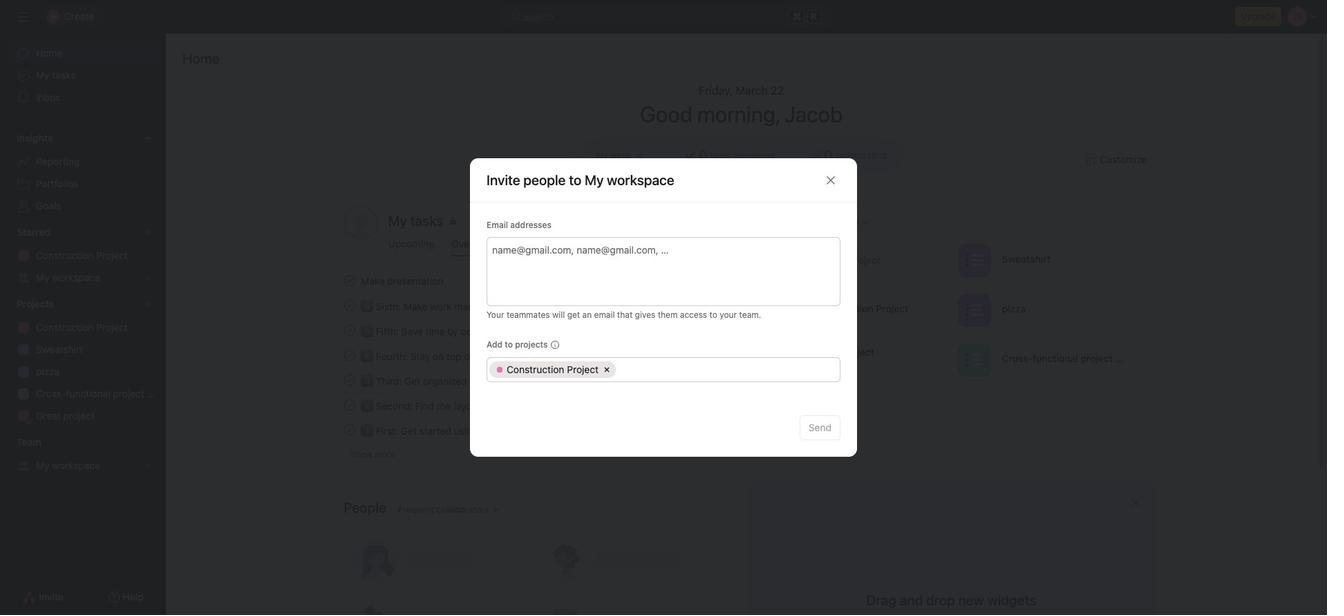 Task type: locate. For each thing, give the bounding box(es) containing it.
list item
[[764, 239, 952, 281], [327, 293, 736, 318], [327, 318, 736, 343], [327, 343, 736, 368], [327, 368, 736, 393]]

mark complete image
[[341, 272, 358, 289], [341, 297, 358, 314], [341, 322, 358, 339], [341, 372, 358, 389]]

dialog
[[470, 158, 857, 457], [470, 158, 857, 457]]

1 mark complete image from the top
[[341, 347, 358, 364]]

list image
[[966, 302, 983, 318]]

cell
[[490, 362, 616, 378], [490, 362, 616, 378], [618, 362, 836, 378], [618, 362, 836, 378]]

1 vertical spatial mark complete checkbox
[[341, 297, 358, 314]]

2 mark complete checkbox from the top
[[341, 297, 358, 314]]

2 list image from the top
[[966, 352, 983, 368]]

2 vertical spatial mark complete image
[[341, 422, 358, 438]]

name@gmail.com, name@gmail.com, … text field
[[492, 241, 833, 258], [492, 241, 833, 258]]

more information image for close this dialog image
[[551, 341, 559, 349]]

0 vertical spatial mark complete checkbox
[[341, 272, 358, 289]]

list image up list image
[[966, 252, 983, 269]]

list image down list image
[[966, 352, 983, 368]]

add profile photo image
[[344, 206, 377, 239]]

row for more information icon for close this dialog icon
[[487, 358, 840, 382]]

Mark complete checkbox
[[341, 322, 358, 339], [341, 347, 358, 364], [341, 372, 358, 389], [341, 397, 358, 413], [341, 422, 358, 438]]

row
[[487, 358, 840, 382], [487, 358, 840, 382]]

1 mark complete checkbox from the top
[[341, 272, 358, 289]]

3 mark complete checkbox from the top
[[341, 372, 358, 389]]

more information image for close this dialog icon
[[551, 341, 559, 349]]

3 mark complete image from the top
[[341, 422, 358, 438]]

name@gmail.com, name@gmail.com, … text field for close this dialog image's more information icon
[[492, 241, 833, 258]]

1 vertical spatial list image
[[966, 352, 983, 368]]

close this dialog image
[[826, 175, 837, 186]]

dismiss image
[[1130, 497, 1141, 508]]

0 vertical spatial list image
[[966, 252, 983, 269]]

list image
[[966, 252, 983, 269], [966, 352, 983, 368]]

mark complete image
[[341, 347, 358, 364], [341, 397, 358, 413], [341, 422, 358, 438]]

2 mark complete checkbox from the top
[[341, 347, 358, 364]]

0 vertical spatial mark complete image
[[341, 347, 358, 364]]

1 vertical spatial mark complete image
[[341, 397, 358, 413]]

Mark complete checkbox
[[341, 272, 358, 289], [341, 297, 358, 314]]

board image
[[778, 302, 795, 318]]

more information image
[[551, 341, 559, 349], [551, 341, 559, 349]]

2 mark complete image from the top
[[341, 397, 358, 413]]



Task type: vqa. For each thing, say whether or not it's contained in the screenshot.
first Mark complete image from the top
yes



Task type: describe. For each thing, give the bounding box(es) containing it.
insights element
[[0, 126, 166, 220]]

row for close this dialog image's more information icon
[[487, 358, 840, 382]]

5 mark complete checkbox from the top
[[341, 422, 358, 438]]

name@gmail.com, name@gmail.com, … text field for more information icon for close this dialog icon
[[492, 241, 833, 258]]

3 mark complete image from the top
[[341, 322, 358, 339]]

4 mark complete checkbox from the top
[[341, 397, 358, 413]]

close this dialog image
[[826, 175, 837, 186]]

board image
[[778, 352, 795, 368]]

global element
[[0, 34, 166, 117]]

hide sidebar image
[[18, 11, 29, 22]]

1 mark complete checkbox from the top
[[341, 322, 358, 339]]

projects element
[[0, 292, 166, 430]]

2 mark complete image from the top
[[341, 297, 358, 314]]

starred element
[[0, 220, 166, 292]]

4 mark complete image from the top
[[341, 372, 358, 389]]

1 mark complete image from the top
[[341, 272, 358, 289]]

teams element
[[0, 430, 166, 480]]

1 list image from the top
[[966, 252, 983, 269]]



